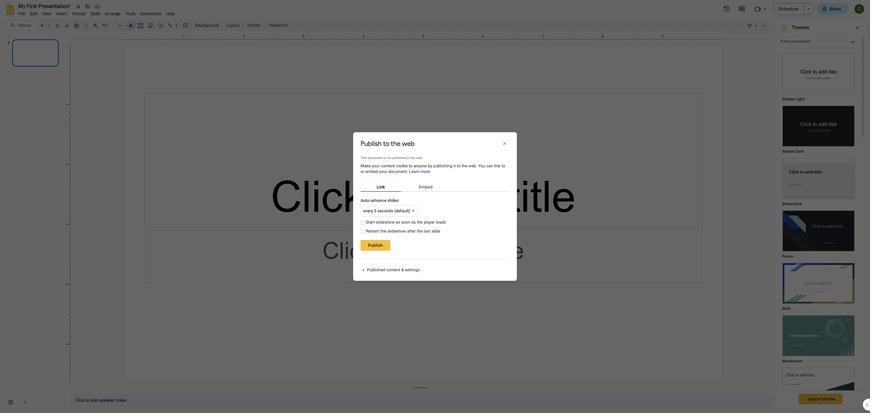 Task type: describe. For each thing, give the bounding box(es) containing it.
publishing
[[434, 163, 453, 168]]

this
[[361, 156, 367, 160]]

1 vertical spatial your
[[380, 169, 388, 174]]

learn
[[409, 169, 420, 174]]

the left player
[[417, 220, 423, 225]]

make your content visible to anyone by publishing it to the web. you can link to or embed your document.
[[361, 163, 506, 174]]

shift
[[783, 306, 791, 311]]

more
[[421, 169, 431, 174]]

simple light
[[783, 97, 805, 102]]

publish to the web dialog
[[353, 132, 517, 281]]

can
[[487, 163, 493, 168]]

import theme
[[808, 397, 836, 402]]

link
[[495, 163, 501, 168]]

web
[[402, 140, 415, 148]]

publish for publish to the web
[[361, 140, 382, 148]]

Paradigm radio
[[780, 365, 859, 413]]

settings
[[405, 268, 420, 273]]

you
[[479, 163, 486, 168]]

published
[[367, 268, 385, 273]]

by
[[428, 163, 433, 168]]

0 vertical spatial your
[[372, 163, 380, 168]]

1 as from the left
[[396, 220, 400, 225]]

Restart the slideshow after the last slide checkbox
[[361, 229, 366, 234]]

themes section
[[777, 19, 866, 413]]

&
[[402, 268, 404, 273]]

learn more
[[409, 169, 431, 174]]

document
[[368, 156, 383, 160]]

option group inside themes section
[[777, 47, 861, 413]]

momentum
[[783, 359, 803, 364]]

Menus field
[[7, 21, 37, 30]]

the inside heading
[[391, 140, 401, 148]]

simple for simple dark
[[783, 149, 795, 154]]

start
[[366, 220, 375, 225]]

every
[[364, 209, 373, 213]]

to right it
[[457, 163, 461, 168]]

0 vertical spatial slideshow
[[376, 220, 395, 225]]

mode and view toolbar
[[746, 19, 768, 31]]

soon
[[401, 220, 411, 225]]

auto-
[[361, 198, 371, 203]]

simple for simple light
[[783, 97, 795, 102]]

Momentum radio
[[780, 312, 859, 365]]

light
[[796, 97, 805, 102]]

web. inside make your content visible to anyone by publishing it to the web. you can link to or embed your document.
[[469, 163, 478, 168]]

this document is not published to the web.
[[361, 156, 423, 160]]

theme
[[823, 397, 836, 402]]

Shift radio
[[780, 260, 859, 312]]

Star checkbox
[[74, 2, 83, 11]]

Streamline radio
[[780, 155, 859, 207]]

menu bar banner
[[0, 0, 871, 413]]

streamline
[[783, 201, 802, 207]]

auto-advance slides:
[[361, 198, 400, 203]]

or
[[361, 169, 365, 174]]

themes
[[792, 25, 810, 31]]

not
[[387, 156, 392, 160]]

player
[[424, 220, 435, 225]]

restart the slideshow after the last slide
[[366, 229, 441, 234]]

theme button
[[244, 21, 263, 30]]

embed
[[419, 184, 433, 190]]

to right published
[[407, 156, 410, 160]]

publish to the web heading
[[361, 140, 421, 148]]

to right link
[[502, 163, 506, 168]]

import
[[808, 397, 822, 402]]

every 3 seconds (default) option
[[364, 208, 411, 214]]



Task type: locate. For each thing, give the bounding box(es) containing it.
as
[[396, 220, 400, 225], [412, 220, 416, 225]]

anyone
[[414, 163, 427, 168]]

publish to the web application
[[0, 0, 871, 413]]

1 vertical spatial publish
[[368, 243, 383, 248]]

it
[[454, 163, 456, 168]]

published
[[392, 156, 407, 160]]

1 vertical spatial content
[[387, 268, 401, 273]]

Start slideshow as soon as the player loads checkbox
[[361, 220, 366, 225]]

make
[[361, 163, 371, 168]]

publish inside heading
[[361, 140, 382, 148]]

the up anyone
[[411, 156, 416, 160]]

slides:
[[388, 198, 400, 203]]

slideshow
[[376, 220, 395, 225], [388, 229, 406, 234]]

to up learn
[[409, 163, 413, 168]]

document.
[[389, 169, 408, 174]]

simple inside simple light radio
[[783, 97, 795, 102]]

last
[[424, 229, 431, 234]]

every 3 seconds (default)
[[364, 209, 410, 213]]

slide
[[432, 229, 441, 234]]

is
[[384, 156, 386, 160]]

slideshow down soon
[[388, 229, 406, 234]]

publish
[[361, 140, 382, 148], [368, 243, 383, 248]]

content
[[381, 163, 395, 168], [387, 268, 401, 273]]

1 vertical spatial simple
[[783, 149, 795, 154]]

navigation
[[0, 34, 66, 413]]

publish inside "button"
[[368, 243, 383, 248]]

1 vertical spatial slideshow
[[388, 229, 406, 234]]

2 simple from the top
[[783, 149, 795, 154]]

content inside make your content visible to anyone by publishing it to the web. you can link to or embed your document.
[[381, 163, 395, 168]]

Rename text field
[[16, 2, 74, 10]]

0 horizontal spatial web.
[[416, 156, 423, 160]]

restart
[[366, 229, 380, 234]]

transition
[[269, 23, 288, 28]]

visible
[[396, 163, 408, 168]]

0 vertical spatial publish
[[361, 140, 382, 148]]

web. up anyone
[[416, 156, 423, 160]]

slideshow down seconds
[[376, 220, 395, 225]]

1 horizontal spatial as
[[412, 220, 416, 225]]

link
[[377, 184, 385, 190]]

0 vertical spatial simple
[[783, 97, 795, 102]]

your
[[372, 163, 380, 168], [380, 169, 388, 174]]

2 as from the left
[[412, 220, 416, 225]]

option group
[[777, 47, 861, 413]]

1 simple from the top
[[783, 97, 795, 102]]

auto-advance slides: list box
[[361, 205, 418, 217]]

publish down restart
[[368, 243, 383, 248]]

loads
[[436, 220, 446, 225]]

published content & settings
[[367, 268, 420, 273]]

Focus radio
[[780, 207, 859, 260]]

1 horizontal spatial web.
[[469, 163, 478, 168]]

content inside tab
[[387, 268, 401, 273]]

your right embed
[[380, 169, 388, 174]]

to
[[383, 140, 390, 148], [407, 156, 410, 160], [409, 163, 413, 168], [457, 163, 461, 168], [502, 163, 506, 168]]

3
[[374, 209, 377, 213]]

focus
[[783, 254, 794, 259]]

navigation inside publish to the web application
[[0, 34, 66, 413]]

publish up document
[[361, 140, 382, 148]]

theme
[[247, 23, 261, 28]]

to inside heading
[[383, 140, 390, 148]]

seconds
[[378, 209, 394, 213]]

the inside make your content visible to anyone by publishing it to the web. you can link to or embed your document.
[[462, 163, 468, 168]]

simple left light
[[783, 97, 795, 102]]

as right soon
[[412, 220, 416, 225]]

link tab
[[361, 183, 401, 192]]

menu bar inside menu bar banner
[[16, 8, 177, 18]]

Simple Dark radio
[[780, 103, 859, 155]]

advance
[[371, 198, 387, 203]]

paradigm image
[[784, 368, 855, 409]]

the right restart
[[381, 229, 387, 234]]

0 vertical spatial web.
[[416, 156, 423, 160]]

import theme button
[[799, 394, 843, 405]]

learn more link
[[409, 169, 431, 174]]

your up embed
[[372, 163, 380, 168]]

after
[[407, 229, 416, 234]]

publish button
[[361, 240, 391, 251]]

the right it
[[462, 163, 468, 168]]

transition button
[[266, 21, 291, 30]]

published content & settings tab
[[361, 267, 420, 274]]

0 horizontal spatial as
[[396, 220, 400, 225]]

simple inside simple dark option
[[783, 149, 795, 154]]

as left soon
[[396, 220, 400, 225]]

tab list inside publish to the web dialog
[[361, 181, 510, 192]]

the left web
[[391, 140, 401, 148]]

web. left you
[[469, 163, 478, 168]]

the
[[391, 140, 401, 148], [411, 156, 416, 160], [462, 163, 468, 168], [417, 220, 423, 225], [381, 229, 387, 234], [417, 229, 423, 234]]

background button
[[193, 21, 222, 30]]

embed tab
[[406, 183, 446, 191]]

publish for publish
[[368, 243, 383, 248]]

simple left dark
[[783, 149, 795, 154]]

simple
[[783, 97, 795, 102], [783, 149, 795, 154]]

option group containing simple light
[[777, 47, 861, 413]]

tab list
[[361, 181, 510, 192]]

content left &
[[387, 268, 401, 273]]

start slideshow as soon as the player loads
[[366, 220, 446, 225]]

publish to the web
[[361, 140, 415, 148]]

tab list containing link
[[361, 181, 510, 192]]

main toolbar
[[37, 21, 291, 30]]

1 vertical spatial web.
[[469, 163, 478, 168]]

dark
[[796, 149, 805, 154]]

simple dark
[[783, 149, 805, 154]]

share. private to only me. image
[[822, 6, 828, 11]]

(default)
[[395, 209, 410, 213]]

menu bar
[[16, 8, 177, 18]]

embed
[[366, 169, 379, 174]]

content down not
[[381, 163, 395, 168]]

0 vertical spatial content
[[381, 163, 395, 168]]

background
[[196, 23, 219, 28]]

to up is
[[383, 140, 390, 148]]

the left "last"
[[417, 229, 423, 234]]

Simple Light radio
[[780, 50, 859, 413]]

web.
[[416, 156, 423, 160], [469, 163, 478, 168]]



Task type: vqa. For each thing, say whether or not it's contained in the screenshot.
WEB.
yes



